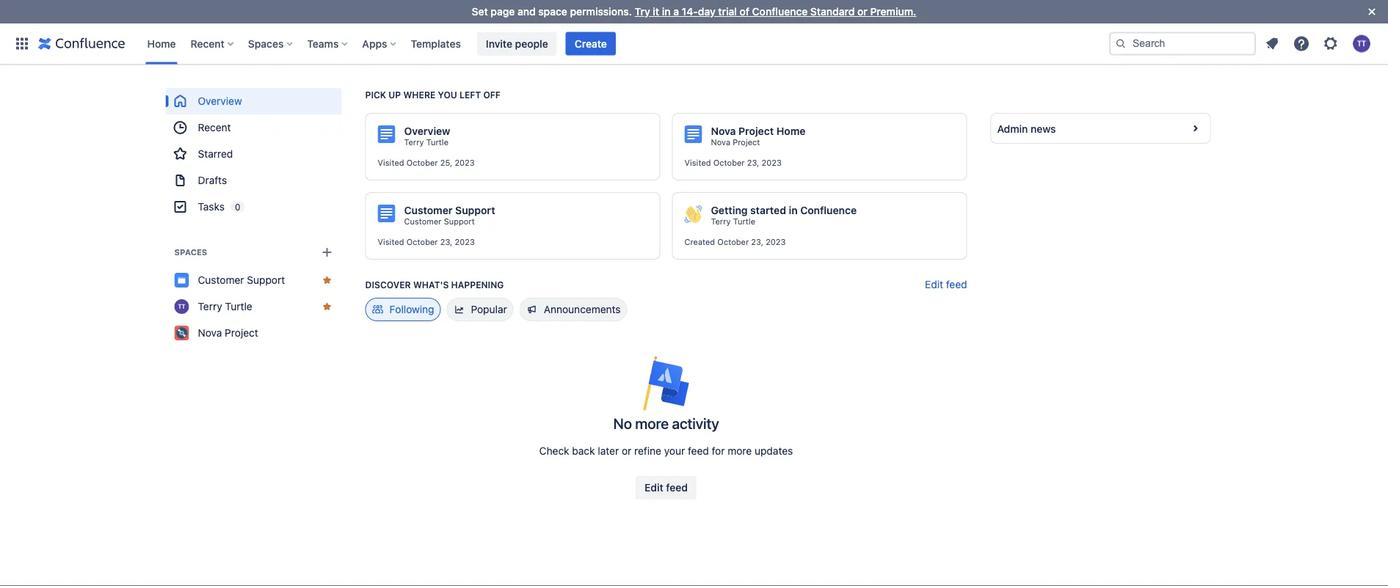 Task type: vqa. For each thing, say whether or not it's contained in the screenshot.
Announcements BUTTON in the left bottom of the page
yes



Task type: describe. For each thing, give the bounding box(es) containing it.
people
[[515, 37, 548, 50]]

create link
[[566, 32, 616, 55]]

try it in a 14-day trial of confluence standard or premium. link
[[635, 6, 916, 18]]

popular
[[471, 304, 507, 316]]

edit feed for the rightmost edit feed button
[[925, 279, 967, 291]]

home link
[[143, 32, 180, 55]]

check back later or refine your feed for more updates
[[539, 445, 793, 457]]

drafts link
[[166, 167, 342, 194]]

following
[[389, 304, 434, 316]]

starred
[[198, 148, 233, 160]]

created
[[684, 237, 715, 247]]

following button
[[365, 298, 441, 322]]

try
[[635, 6, 650, 18]]

search image
[[1115, 38, 1127, 50]]

october for customer support
[[406, 237, 438, 247]]

banner containing home
[[0, 23, 1388, 65]]

october for getting started in confluence
[[717, 237, 749, 247]]

settings icon image
[[1322, 35, 1340, 52]]

1 vertical spatial more
[[728, 445, 752, 457]]

discover
[[365, 280, 411, 290]]

check
[[539, 445, 569, 457]]

it
[[653, 6, 659, 18]]

standard
[[810, 6, 855, 18]]

apps button
[[358, 32, 402, 55]]

edit for the rightmost edit feed button
[[925, 279, 943, 291]]

nova project home
[[711, 125, 806, 137]]

trial
[[718, 6, 737, 18]]

happening
[[451, 280, 504, 290]]

premium.
[[870, 6, 916, 18]]

updates
[[755, 445, 793, 457]]

where
[[403, 90, 436, 100]]

your profile and preferences image
[[1353, 35, 1370, 52]]

2023 for getting started in confluence
[[766, 237, 786, 247]]

recent button
[[186, 32, 239, 55]]

set
[[472, 6, 488, 18]]

pick
[[365, 90, 386, 100]]

help icon image
[[1293, 35, 1310, 52]]

terry for overview
[[404, 138, 424, 147]]

getting
[[711, 204, 748, 217]]

1 vertical spatial nova project link
[[166, 320, 342, 346]]

teams button
[[303, 32, 353, 55]]

terry turtle link for overview
[[404, 137, 449, 148]]

page
[[491, 6, 515, 18]]

later
[[598, 445, 619, 457]]

popular button
[[447, 298, 514, 322]]

of
[[740, 6, 749, 18]]

global element
[[9, 23, 1106, 64]]

create
[[575, 37, 607, 50]]

what's
[[413, 280, 449, 290]]

2023 for nova project home
[[762, 158, 782, 168]]

home inside global element
[[147, 37, 176, 50]]

visited october 25, 2023
[[378, 158, 475, 168]]

admin
[[997, 122, 1028, 135]]

starred link
[[166, 141, 342, 167]]

1 vertical spatial customer support link
[[166, 267, 342, 294]]

pick up where you left off
[[365, 90, 501, 100]]

and
[[517, 6, 536, 18]]

0 horizontal spatial nova project
[[198, 327, 258, 339]]

1 vertical spatial feed
[[688, 445, 709, 457]]

create a space image
[[318, 244, 336, 261]]

feed for the rightmost edit feed button
[[946, 279, 967, 291]]

templates link
[[406, 32, 465, 55]]

terry turtle for getting started in confluence
[[711, 217, 755, 226]]

25,
[[440, 158, 452, 168]]

appswitcher icon image
[[13, 35, 31, 52]]

tasks
[[198, 201, 225, 213]]

news
[[1031, 122, 1056, 135]]

created october 23, 2023
[[684, 237, 786, 247]]

2023 for overview
[[455, 158, 475, 168]]

turtle for getting started in confluence
[[733, 217, 755, 226]]

0 vertical spatial more
[[635, 415, 669, 432]]

your
[[664, 445, 685, 457]]

visited for customer support
[[378, 237, 404, 247]]

recent inside group
[[198, 121, 231, 134]]

invite people button
[[477, 32, 557, 55]]

0 horizontal spatial terry
[[198, 301, 222, 313]]

1 vertical spatial overview
[[404, 125, 450, 137]]

up
[[389, 90, 401, 100]]

1 vertical spatial home
[[776, 125, 806, 137]]

getting started in confluence
[[711, 204, 857, 217]]

edit for edit feed button to the bottom
[[645, 482, 663, 494]]

14-
[[682, 6, 698, 18]]

visited october 23, 2023 for customer
[[378, 237, 475, 247]]

october for nova project home
[[713, 158, 745, 168]]

no
[[613, 415, 632, 432]]

close image
[[1363, 3, 1381, 21]]

invite people
[[486, 37, 548, 50]]

refine
[[634, 445, 661, 457]]

no more activity
[[613, 415, 719, 432]]

terry for getting started in confluence
[[711, 217, 731, 226]]

Search field
[[1109, 32, 1256, 55]]



Task type: locate. For each thing, give the bounding box(es) containing it.
unstar this space image for customer support
[[321, 275, 333, 286]]

unstar this space image inside customer support link
[[321, 275, 333, 286]]

0 vertical spatial feed
[[946, 279, 967, 291]]

confluence right "of" at the top of the page
[[752, 6, 808, 18]]

0 horizontal spatial turtle
[[225, 301, 252, 313]]

0 vertical spatial edit
[[925, 279, 943, 291]]

1 horizontal spatial edit feed button
[[925, 277, 967, 292]]

1 vertical spatial edit
[[645, 482, 663, 494]]

1 horizontal spatial terry
[[404, 138, 424, 147]]

unstar this space image
[[321, 275, 333, 286], [321, 301, 333, 313]]

1 horizontal spatial feed
[[688, 445, 709, 457]]

1 horizontal spatial edit
[[925, 279, 943, 291]]

1 horizontal spatial home
[[776, 125, 806, 137]]

2 vertical spatial terry turtle
[[198, 301, 252, 313]]

2 horizontal spatial terry turtle link
[[711, 217, 755, 227]]

1 vertical spatial terry
[[711, 217, 731, 226]]

edit feed inside edit feed button
[[645, 482, 688, 494]]

banner
[[0, 23, 1388, 65]]

1 horizontal spatial overview
[[404, 125, 450, 137]]

overview inside group
[[198, 95, 242, 107]]

or right standard
[[857, 6, 868, 18]]

2 horizontal spatial terry
[[711, 217, 731, 226]]

2 unstar this space image from the top
[[321, 301, 333, 313]]

confluence
[[752, 6, 808, 18], [800, 204, 857, 217]]

admin news button
[[991, 114, 1210, 143]]

1 vertical spatial in
[[789, 204, 798, 217]]

0 horizontal spatial terry turtle link
[[166, 294, 342, 320]]

left
[[460, 90, 481, 100]]

visited up getting
[[684, 158, 711, 168]]

1 vertical spatial visited october 23, 2023
[[378, 237, 475, 247]]

more up refine
[[635, 415, 669, 432]]

0 vertical spatial recent
[[191, 37, 224, 50]]

more
[[635, 415, 669, 432], [728, 445, 752, 457]]

2 vertical spatial terry turtle link
[[166, 294, 342, 320]]

off
[[483, 90, 501, 100]]

1 vertical spatial edit feed button
[[636, 476, 697, 500]]

0 horizontal spatial more
[[635, 415, 669, 432]]

0 vertical spatial terry turtle link
[[404, 137, 449, 148]]

1 horizontal spatial customer support link
[[404, 217, 475, 227]]

started
[[750, 204, 786, 217]]

2023 for customer support
[[455, 237, 475, 247]]

0 vertical spatial visited october 23, 2023
[[684, 158, 782, 168]]

1 vertical spatial terry turtle link
[[711, 217, 755, 227]]

0 vertical spatial spaces
[[248, 37, 284, 50]]

1 vertical spatial edit feed
[[645, 482, 688, 494]]

1 horizontal spatial or
[[857, 6, 868, 18]]

1 vertical spatial confluence
[[800, 204, 857, 217]]

1 vertical spatial turtle
[[733, 217, 755, 226]]

for
[[712, 445, 725, 457]]

1 horizontal spatial in
[[789, 204, 798, 217]]

nova
[[711, 125, 736, 137], [711, 138, 730, 147], [198, 327, 222, 339]]

1 vertical spatial spaces
[[174, 248, 207, 257]]

visited october 23, 2023 for nova
[[684, 158, 782, 168]]

0 horizontal spatial or
[[622, 445, 631, 457]]

visited october 23, 2023 up what's
[[378, 237, 475, 247]]

23, down started
[[751, 237, 763, 247]]

announcements
[[544, 304, 621, 316]]

terry
[[404, 138, 424, 147], [711, 217, 731, 226], [198, 301, 222, 313]]

0 horizontal spatial feed
[[666, 482, 688, 494]]

apps
[[362, 37, 387, 50]]

in left a
[[662, 6, 671, 18]]

terry turtle for overview
[[404, 138, 449, 147]]

in right started
[[789, 204, 798, 217]]

visited left 25,
[[378, 158, 404, 168]]

1 horizontal spatial terry turtle
[[404, 138, 449, 147]]

back
[[572, 445, 595, 457]]

october
[[406, 158, 438, 168], [713, 158, 745, 168], [406, 237, 438, 247], [717, 237, 749, 247]]

2 horizontal spatial terry turtle
[[711, 217, 755, 226]]

0 vertical spatial customer support link
[[404, 217, 475, 227]]

2023 up happening
[[455, 237, 475, 247]]

0 horizontal spatial home
[[147, 37, 176, 50]]

you
[[438, 90, 457, 100]]

0 vertical spatial confluence
[[752, 6, 808, 18]]

visited october 23, 2023 down "nova project home"
[[684, 158, 782, 168]]

2 horizontal spatial feed
[[946, 279, 967, 291]]

0 horizontal spatial edit feed
[[645, 482, 688, 494]]

1 horizontal spatial visited october 23, 2023
[[684, 158, 782, 168]]

0 horizontal spatial nova project link
[[166, 320, 342, 346]]

home
[[147, 37, 176, 50], [776, 125, 806, 137]]

0 horizontal spatial customer support link
[[166, 267, 342, 294]]

overview link
[[166, 88, 342, 115]]

2023 down started
[[766, 237, 786, 247]]

23,
[[747, 158, 759, 168], [440, 237, 452, 247], [751, 237, 763, 247]]

0 vertical spatial edit feed button
[[925, 277, 967, 292]]

0 vertical spatial in
[[662, 6, 671, 18]]

templates
[[411, 37, 461, 50]]

0 vertical spatial nova project link
[[711, 137, 760, 148]]

0 horizontal spatial terry turtle
[[198, 301, 252, 313]]

1 horizontal spatial edit feed
[[925, 279, 967, 291]]

23, down "nova project home"
[[747, 158, 759, 168]]

october down getting
[[717, 237, 749, 247]]

1 horizontal spatial nova project
[[711, 138, 760, 147]]

1 horizontal spatial spaces
[[248, 37, 284, 50]]

spaces
[[248, 37, 284, 50], [174, 248, 207, 257]]

edit feed for edit feed button to the bottom
[[645, 482, 688, 494]]

23, up discover what's happening
[[440, 237, 452, 247]]

nova project link
[[711, 137, 760, 148], [166, 320, 342, 346]]

2 horizontal spatial turtle
[[733, 217, 755, 226]]

spaces down tasks at the left of the page
[[174, 248, 207, 257]]

visited
[[378, 158, 404, 168], [684, 158, 711, 168], [378, 237, 404, 247]]

october for overview
[[406, 158, 438, 168]]

visited for overview
[[378, 158, 404, 168]]

1 horizontal spatial more
[[728, 445, 752, 457]]

terry turtle
[[404, 138, 449, 147], [711, 217, 755, 226], [198, 301, 252, 313]]

invite
[[486, 37, 512, 50]]

activity
[[672, 415, 719, 432]]

customer support
[[404, 204, 495, 217], [404, 217, 475, 226], [198, 274, 285, 286]]

announcements button
[[520, 298, 627, 322]]

0 horizontal spatial edit
[[645, 482, 663, 494]]

space
[[538, 6, 567, 18]]

recent right home link
[[191, 37, 224, 50]]

support
[[455, 204, 495, 217], [444, 217, 475, 226], [247, 274, 285, 286]]

customer
[[404, 204, 453, 217], [404, 217, 442, 226], [198, 274, 244, 286]]

1 vertical spatial or
[[622, 445, 631, 457]]

0 horizontal spatial visited october 23, 2023
[[378, 237, 475, 247]]

1 vertical spatial recent
[[198, 121, 231, 134]]

customer support link
[[404, 217, 475, 227], [166, 267, 342, 294]]

october up what's
[[406, 237, 438, 247]]

0 horizontal spatial in
[[662, 6, 671, 18]]

permissions.
[[570, 6, 632, 18]]

discover what's happening
[[365, 280, 504, 290]]

edit feed button
[[925, 277, 967, 292], [636, 476, 697, 500]]

1 vertical spatial unstar this space image
[[321, 301, 333, 313]]

turtle for overview
[[426, 138, 449, 147]]

0 vertical spatial terry
[[404, 138, 424, 147]]

group
[[166, 88, 342, 220]]

project
[[739, 125, 774, 137], [733, 138, 760, 147], [225, 327, 258, 339]]

feed for edit feed button to the bottom
[[666, 482, 688, 494]]

edit feed
[[925, 279, 967, 291], [645, 482, 688, 494]]

day
[[698, 6, 716, 18]]

nova project
[[711, 138, 760, 147], [198, 327, 258, 339]]

confluence image
[[38, 35, 125, 52], [38, 35, 125, 52]]

notification icon image
[[1263, 35, 1281, 52]]

0 horizontal spatial edit feed button
[[636, 476, 697, 500]]

0 vertical spatial or
[[857, 6, 868, 18]]

visited up discover
[[378, 237, 404, 247]]

set page and space permissions. try it in a 14-day trial of confluence standard or premium.
[[472, 6, 916, 18]]

visited for nova project home
[[684, 158, 711, 168]]

october left 25,
[[406, 158, 438, 168]]

edit
[[925, 279, 943, 291], [645, 482, 663, 494]]

23, for started
[[751, 237, 763, 247]]

confluence right started
[[800, 204, 857, 217]]

0 vertical spatial terry turtle
[[404, 138, 449, 147]]

1 vertical spatial terry turtle
[[711, 217, 755, 226]]

spaces button
[[244, 32, 298, 55]]

2023 down "nova project home"
[[762, 158, 782, 168]]

0
[[235, 202, 240, 212]]

1 horizontal spatial nova project link
[[711, 137, 760, 148]]

turtle
[[426, 138, 449, 147], [733, 217, 755, 226], [225, 301, 252, 313]]

recent link
[[166, 115, 342, 141]]

a
[[673, 6, 679, 18]]

23, for project
[[747, 158, 759, 168]]

0 vertical spatial overview
[[198, 95, 242, 107]]

1 horizontal spatial terry turtle link
[[404, 137, 449, 148]]

:wave: image
[[684, 206, 702, 223], [684, 206, 702, 223]]

visited october 23, 2023
[[684, 158, 782, 168], [378, 237, 475, 247]]

group containing overview
[[166, 88, 342, 220]]

2023 right 25,
[[455, 158, 475, 168]]

23, for support
[[440, 237, 452, 247]]

terry turtle link
[[404, 137, 449, 148], [711, 217, 755, 227], [166, 294, 342, 320]]

overview up the recent link
[[198, 95, 242, 107]]

overview
[[198, 95, 242, 107], [404, 125, 450, 137]]

2023
[[455, 158, 475, 168], [762, 158, 782, 168], [455, 237, 475, 247], [766, 237, 786, 247]]

recent
[[191, 37, 224, 50], [198, 121, 231, 134]]

overview up the visited october 25, 2023
[[404, 125, 450, 137]]

recent up starred
[[198, 121, 231, 134]]

spaces right the recent popup button
[[248, 37, 284, 50]]

2 vertical spatial turtle
[[225, 301, 252, 313]]

recent inside popup button
[[191, 37, 224, 50]]

or right the later
[[622, 445, 631, 457]]

1 unstar this space image from the top
[[321, 275, 333, 286]]

feed
[[946, 279, 967, 291], [688, 445, 709, 457], [666, 482, 688, 494]]

spaces inside popup button
[[248, 37, 284, 50]]

1 horizontal spatial turtle
[[426, 138, 449, 147]]

0 horizontal spatial spaces
[[174, 248, 207, 257]]

2 vertical spatial terry
[[198, 301, 222, 313]]

october down "nova project home"
[[713, 158, 745, 168]]

drafts
[[198, 174, 227, 186]]

0 vertical spatial home
[[147, 37, 176, 50]]

in
[[662, 6, 671, 18], [789, 204, 798, 217]]

0 vertical spatial edit feed
[[925, 279, 967, 291]]

0 vertical spatial nova project
[[711, 138, 760, 147]]

admin news
[[997, 122, 1056, 135]]

0 vertical spatial unstar this space image
[[321, 275, 333, 286]]

2 vertical spatial feed
[[666, 482, 688, 494]]

1 vertical spatial nova project
[[198, 327, 258, 339]]

terry turtle link for getting started in confluence
[[711, 217, 755, 227]]

unstar this space image for terry turtle
[[321, 301, 333, 313]]

0 vertical spatial turtle
[[426, 138, 449, 147]]

teams
[[307, 37, 339, 50]]

0 horizontal spatial overview
[[198, 95, 242, 107]]

more right for
[[728, 445, 752, 457]]



